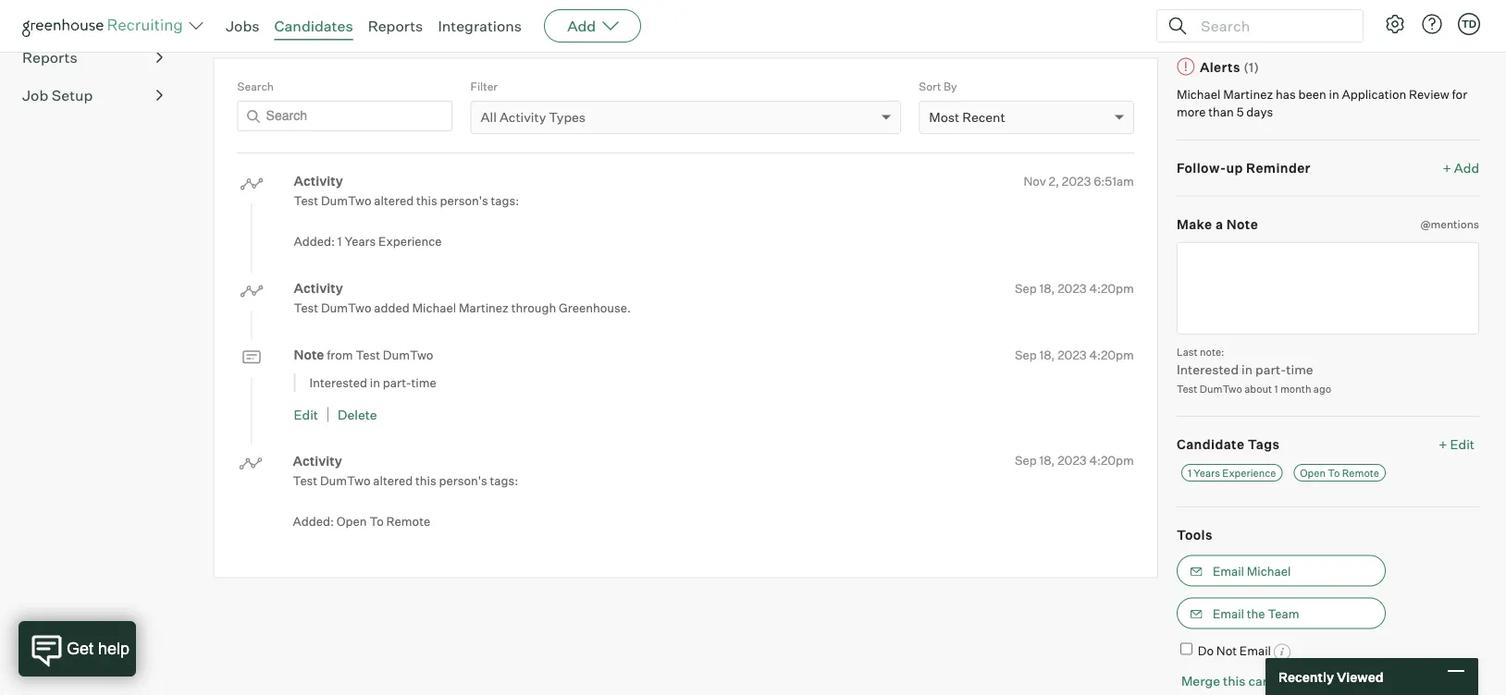 Task type: describe. For each thing, give the bounding box(es) containing it.
this for experience
[[416, 194, 437, 208]]

through
[[511, 301, 556, 316]]

activity feed
[[285, 7, 364, 23]]

do
[[1198, 644, 1214, 659]]

in inside michael martinez has been in application review for more than 5 days
[[1329, 87, 1340, 101]]

alerts (1)
[[1200, 59, 1260, 75]]

test dumtwo added michael martinez through greenhouse.
[[294, 301, 631, 316]]

0 horizontal spatial note
[[294, 347, 324, 363]]

tools
[[1177, 528, 1213, 544]]

3 4:20pm from the top
[[1090, 454, 1134, 468]]

all activity types
[[481, 109, 586, 125]]

2 4:20pm from the top
[[1090, 348, 1134, 362]]

0 horizontal spatial edit
[[294, 407, 318, 423]]

email for email the team
[[1213, 607, 1245, 622]]

6:51am
[[1094, 174, 1134, 188]]

open to remote
[[1300, 467, 1380, 479]]

email for email michael
[[1213, 564, 1245, 579]]

sort by
[[919, 79, 957, 93]]

1 4:20pm from the top
[[1090, 281, 1134, 296]]

dumtwo up added: 1 years experience
[[321, 194, 372, 208]]

make a note
[[1177, 216, 1259, 232]]

0 horizontal spatial experience
[[379, 234, 442, 249]]

days
[[1247, 105, 1274, 119]]

+ for + edit
[[1439, 437, 1448, 453]]

test dumtwo altered this person's tags: for remote
[[293, 473, 518, 488]]

recently
[[1279, 669, 1334, 685]]

edit link
[[294, 407, 318, 423]]

been
[[1299, 87, 1327, 101]]

email the team
[[1213, 607, 1300, 622]]

types
[[549, 109, 586, 125]]

dumtwo left added
[[321, 301, 372, 316]]

review
[[1409, 87, 1450, 101]]

make
[[1177, 216, 1213, 232]]

open to remote link
[[1294, 465, 1386, 482]]

1 sep from the top
[[1015, 281, 1037, 296]]

nov
[[1024, 174, 1046, 188]]

td button
[[1455, 9, 1484, 39]]

2 vertical spatial email
[[1240, 644, 1271, 659]]

recently viewed
[[1279, 669, 1384, 685]]

1 horizontal spatial years
[[1194, 467, 1221, 479]]

details link
[[386, 7, 428, 34]]

follow
[[1441, 9, 1480, 26]]

sort
[[919, 79, 942, 93]]

Do Not Email checkbox
[[1181, 644, 1193, 656]]

martinez inside michael martinez has been in application review for more than 5 days
[[1224, 87, 1274, 101]]

greenhouse recruiting image
[[22, 15, 189, 37]]

configure image
[[1384, 13, 1407, 35]]

added
[[374, 301, 410, 316]]

2,
[[1049, 174, 1060, 188]]

1 horizontal spatial to
[[1328, 467, 1340, 479]]

tags: for added: open to remote
[[490, 473, 518, 488]]

this for remote
[[416, 473, 436, 488]]

0 horizontal spatial part-
[[383, 375, 411, 390]]

added: 1 years experience
[[294, 234, 442, 249]]

than
[[1209, 105, 1234, 119]]

on 1 job link
[[213, 7, 264, 34]]

0 horizontal spatial interested
[[310, 375, 367, 390]]

do not email
[[1198, 644, 1271, 659]]

job setup link
[[22, 84, 163, 107]]

2 sep from the top
[[1015, 348, 1037, 362]]

candidate tags
[[1177, 437, 1280, 453]]

dumtwo inside note from test dumtwo
[[383, 348, 433, 363]]

alerts
[[1200, 59, 1241, 75]]

all
[[481, 109, 497, 125]]

note:
[[1200, 346, 1225, 358]]

note from test dumtwo
[[294, 347, 433, 363]]

on
[[213, 7, 231, 23]]

pipeline link
[[22, 9, 163, 31]]

setup
[[52, 86, 93, 105]]

recent
[[963, 109, 1006, 125]]

test inside last note: interested in part-time test dumtwo               about 1 month               ago
[[1177, 383, 1198, 395]]

merge
[[1182, 673, 1221, 689]]

3 18, from the top
[[1040, 454, 1055, 468]]

michael martinez has been in application review for more than 5 days
[[1177, 87, 1468, 119]]

follow link
[[1441, 8, 1480, 26]]

activity right all
[[500, 109, 546, 125]]

nov 2, 2023 6:51am
[[1024, 174, 1134, 188]]

for
[[1452, 87, 1468, 101]]

+ add
[[1443, 160, 1480, 176]]

(1)
[[1244, 59, 1260, 75]]

by
[[944, 79, 957, 93]]

integrations
[[438, 17, 522, 35]]

3 sep from the top
[[1015, 454, 1037, 468]]

activity down edit link
[[293, 453, 342, 469]]

1 vertical spatial reports link
[[22, 46, 163, 69]]

part- inside last note: interested in part-time test dumtwo               about 1 month               ago
[[1256, 362, 1287, 378]]

last
[[1177, 346, 1198, 358]]

0 vertical spatial years
[[345, 234, 376, 249]]

time inside last note: interested in part-time test dumtwo               about 1 month               ago
[[1287, 362, 1314, 378]]

about
[[1245, 383, 1273, 395]]

jobs
[[226, 17, 260, 35]]

up
[[1227, 160, 1243, 176]]

search
[[237, 79, 274, 93]]

0 horizontal spatial job
[[22, 86, 48, 105]]

dumtwo inside last note: interested in part-time test dumtwo               about 1 month               ago
[[1200, 383, 1243, 395]]

candidates link
[[274, 17, 353, 35]]

altered for experience
[[374, 194, 414, 208]]

0 horizontal spatial reports
[[22, 48, 77, 67]]

has
[[1276, 87, 1296, 101]]

1 vertical spatial michael
[[412, 301, 456, 316]]

1 horizontal spatial remote
[[1342, 467, 1380, 479]]

the
[[1247, 607, 1266, 622]]

@mentions link
[[1421, 215, 1480, 233]]

0 vertical spatial reports link
[[368, 17, 423, 35]]

td button
[[1458, 13, 1481, 35]]

test up added: 1 years experience
[[294, 194, 318, 208]]

activity down added: 1 years experience
[[294, 280, 343, 297]]

1 vertical spatial open
[[337, 514, 367, 529]]

integrations link
[[438, 17, 522, 35]]



Task type: locate. For each thing, give the bounding box(es) containing it.
linkedin link
[[449, 7, 502, 34]]

tags
[[1248, 437, 1280, 453]]

1 vertical spatial martinez
[[459, 301, 509, 316]]

reports link right 'feed'
[[368, 17, 423, 35]]

2 sep 18, 2023 4:20pm from the top
[[1015, 348, 1134, 362]]

reports right 'feed'
[[368, 17, 423, 35]]

+ add link
[[1443, 159, 1480, 177]]

2 horizontal spatial michael
[[1247, 564, 1291, 579]]

0 vertical spatial martinez
[[1224, 87, 1274, 101]]

not
[[1217, 644, 1237, 659]]

test dumtwo altered this person's tags: for experience
[[294, 194, 519, 208]]

martinez up 5
[[1224, 87, 1274, 101]]

note left from at left
[[294, 347, 324, 363]]

michael
[[1177, 87, 1221, 101], [412, 301, 456, 316], [1247, 564, 1291, 579]]

0 horizontal spatial to
[[370, 514, 384, 529]]

test dumtwo altered this person's tags:
[[294, 194, 519, 208], [293, 473, 518, 488]]

1 vertical spatial to
[[370, 514, 384, 529]]

month
[[1281, 383, 1312, 395]]

2 horizontal spatial in
[[1329, 87, 1340, 101]]

edit
[[294, 407, 318, 423], [1451, 437, 1475, 453]]

martinez
[[1224, 87, 1274, 101], [459, 301, 509, 316]]

email right not
[[1240, 644, 1271, 659]]

1 vertical spatial altered
[[373, 473, 413, 488]]

0 horizontal spatial in
[[370, 375, 380, 390]]

0 horizontal spatial add
[[567, 17, 596, 35]]

email inside button
[[1213, 607, 1245, 622]]

1 vertical spatial +
[[1439, 437, 1448, 453]]

note
[[1227, 216, 1259, 232], [294, 347, 324, 363]]

1 horizontal spatial reports
[[368, 17, 423, 35]]

1
[[234, 7, 238, 23], [338, 234, 342, 249], [1275, 383, 1278, 395], [1188, 467, 1192, 479]]

added: for added: open to remote
[[293, 514, 334, 529]]

1 horizontal spatial edit
[[1451, 437, 1475, 453]]

time up the month
[[1287, 362, 1314, 378]]

job left setup
[[22, 86, 48, 105]]

2 vertical spatial this
[[1223, 673, 1246, 689]]

remote
[[1342, 467, 1380, 479], [386, 514, 430, 529]]

1 vertical spatial 4:20pm
[[1090, 348, 1134, 362]]

1 vertical spatial edit
[[1451, 437, 1475, 453]]

in down note from test dumtwo
[[370, 375, 380, 390]]

1 vertical spatial years
[[1194, 467, 1221, 479]]

activity
[[285, 7, 332, 23], [500, 109, 546, 125], [294, 173, 343, 189], [294, 280, 343, 297], [293, 453, 342, 469]]

2 vertical spatial michael
[[1247, 564, 1291, 579]]

altered
[[374, 194, 414, 208], [373, 473, 413, 488]]

+ for + add
[[1443, 160, 1452, 176]]

michael inside michael martinez has been in application review for more than 5 days
[[1177, 87, 1221, 101]]

years down candidate
[[1194, 467, 1221, 479]]

+ inside + add link
[[1443, 160, 1452, 176]]

open inside the open to remote link
[[1300, 467, 1326, 479]]

5
[[1237, 105, 1244, 119]]

0 vertical spatial tags:
[[491, 194, 519, 208]]

linkedin
[[449, 7, 502, 23]]

team
[[1268, 607, 1300, 622]]

michael inside email michael button
[[1247, 564, 1291, 579]]

dumtwo up interested in part-time
[[383, 348, 433, 363]]

most recent option
[[929, 109, 1006, 125]]

1 vertical spatial remote
[[386, 514, 430, 529]]

follow-up reminder
[[1177, 160, 1311, 176]]

michael up email the team button
[[1247, 564, 1291, 579]]

michael up more
[[1177, 87, 1221, 101]]

0 vertical spatial add
[[567, 17, 596, 35]]

0 vertical spatial experience
[[379, 234, 442, 249]]

altered up added: open to remote
[[373, 473, 413, 488]]

years up added
[[345, 234, 376, 249]]

jobs link
[[226, 17, 260, 35]]

dumtwo left about
[[1200, 383, 1243, 395]]

0 vertical spatial sep
[[1015, 281, 1037, 296]]

email left the
[[1213, 607, 1245, 622]]

0 vertical spatial email
[[1213, 564, 1245, 579]]

0 horizontal spatial search text field
[[237, 101, 453, 132]]

1 vertical spatial sep 18, 2023 4:20pm
[[1015, 348, 1134, 362]]

0 vertical spatial added:
[[294, 234, 335, 249]]

+ edit
[[1439, 437, 1475, 453]]

interested down from at left
[[310, 375, 367, 390]]

1 horizontal spatial job
[[241, 7, 264, 23]]

1 years experience
[[1188, 467, 1276, 479]]

0 horizontal spatial martinez
[[459, 301, 509, 316]]

1 vertical spatial reports
[[22, 48, 77, 67]]

interested in part-time
[[310, 375, 437, 390]]

1 vertical spatial sep
[[1015, 348, 1037, 362]]

1 horizontal spatial search text field
[[1197, 12, 1346, 39]]

0 vertical spatial remote
[[1342, 467, 1380, 479]]

2 vertical spatial sep 18, 2023 4:20pm
[[1015, 454, 1134, 468]]

more
[[1177, 105, 1206, 119]]

test up note from test dumtwo
[[294, 301, 318, 316]]

+ inside + edit 'link'
[[1439, 437, 1448, 453]]

test down the last
[[1177, 383, 1198, 395]]

0 vertical spatial +
[[1443, 160, 1452, 176]]

1 horizontal spatial time
[[1287, 362, 1314, 378]]

0 vertical spatial search text field
[[1197, 12, 1346, 39]]

add button
[[544, 9, 641, 43]]

1 horizontal spatial note
[[1227, 216, 1259, 232]]

on 1 job
[[213, 7, 264, 23]]

1 vertical spatial job
[[22, 86, 48, 105]]

part- down note from test dumtwo
[[383, 375, 411, 390]]

0 vertical spatial job
[[241, 7, 264, 23]]

2 vertical spatial 4:20pm
[[1090, 454, 1134, 468]]

details
[[386, 7, 428, 23]]

2 18, from the top
[[1040, 348, 1055, 362]]

email inside button
[[1213, 564, 1245, 579]]

altered up added: 1 years experience
[[374, 194, 414, 208]]

michael right added
[[412, 301, 456, 316]]

open
[[1300, 467, 1326, 479], [337, 514, 367, 529]]

0 horizontal spatial michael
[[412, 301, 456, 316]]

reports down pipeline
[[22, 48, 77, 67]]

1 vertical spatial person's
[[439, 473, 487, 488]]

1 18, from the top
[[1040, 281, 1055, 296]]

1 years experience link
[[1182, 465, 1283, 482]]

test up interested in part-time
[[356, 348, 380, 363]]

job right on
[[241, 7, 264, 23]]

reports link down greenhouse recruiting image
[[22, 46, 163, 69]]

1 horizontal spatial part-
[[1256, 362, 1287, 378]]

ago
[[1314, 383, 1332, 395]]

test down edit link
[[293, 473, 318, 488]]

email up email the team
[[1213, 564, 1245, 579]]

experience down the tags
[[1223, 467, 1276, 479]]

time down note from test dumtwo
[[411, 375, 437, 390]]

a
[[1216, 216, 1224, 232]]

pipeline
[[22, 10, 78, 29]]

0 horizontal spatial years
[[345, 234, 376, 249]]

note right a
[[1227, 216, 1259, 232]]

Search text field
[[1197, 12, 1346, 39], [237, 101, 453, 132]]

added: open to remote
[[293, 514, 430, 529]]

0 horizontal spatial remote
[[386, 514, 430, 529]]

0 vertical spatial michael
[[1177, 87, 1221, 101]]

dumtwo up added: open to remote
[[320, 473, 371, 488]]

experience up added
[[379, 234, 442, 249]]

email the team button
[[1177, 598, 1386, 630]]

0 vertical spatial person's
[[440, 194, 488, 208]]

1 horizontal spatial add
[[1455, 160, 1480, 176]]

1 vertical spatial note
[[294, 347, 324, 363]]

test dumtwo altered this person's tags: up added: open to remote
[[293, 473, 518, 488]]

0 vertical spatial 4:20pm
[[1090, 281, 1134, 296]]

time
[[1287, 362, 1314, 378], [411, 375, 437, 390]]

viewed
[[1337, 669, 1384, 685]]

1 horizontal spatial martinez
[[1224, 87, 1274, 101]]

in up about
[[1242, 362, 1253, 378]]

tags:
[[491, 194, 519, 208], [490, 473, 518, 488]]

in right been
[[1329, 87, 1340, 101]]

1 sep 18, 2023 4:20pm from the top
[[1015, 281, 1134, 296]]

+ edit link
[[1435, 432, 1480, 458]]

add inside popup button
[[567, 17, 596, 35]]

2 vertical spatial 18,
[[1040, 454, 1055, 468]]

2 vertical spatial sep
[[1015, 454, 1037, 468]]

0 horizontal spatial open
[[337, 514, 367, 529]]

dumtwo
[[321, 194, 372, 208], [321, 301, 372, 316], [383, 348, 433, 363], [1200, 383, 1243, 395], [320, 473, 371, 488]]

interested down the note:
[[1177, 362, 1239, 378]]

0 vertical spatial note
[[1227, 216, 1259, 232]]

part- up about
[[1256, 362, 1287, 378]]

1 horizontal spatial in
[[1242, 362, 1253, 378]]

0 vertical spatial 18,
[[1040, 281, 1055, 296]]

interested inside last note: interested in part-time test dumtwo               about 1 month               ago
[[1177, 362, 1239, 378]]

most recent
[[929, 109, 1006, 125]]

test dumtwo altered this person's tags: up added: 1 years experience
[[294, 194, 519, 208]]

1 vertical spatial email
[[1213, 607, 1245, 622]]

greenhouse.
[[559, 301, 631, 316]]

1 horizontal spatial open
[[1300, 467, 1326, 479]]

follow-
[[1177, 160, 1227, 176]]

in inside last note: interested in part-time test dumtwo               about 1 month               ago
[[1242, 362, 1253, 378]]

reports link
[[368, 17, 423, 35], [22, 46, 163, 69]]

person's for added: 1 years experience
[[440, 194, 488, 208]]

0 vertical spatial edit
[[294, 407, 318, 423]]

1 vertical spatial added:
[[293, 514, 334, 529]]

1 vertical spatial tags:
[[490, 473, 518, 488]]

feed
[[335, 7, 364, 23]]

1 vertical spatial 18,
[[1040, 348, 1055, 362]]

+
[[1443, 160, 1452, 176], [1439, 437, 1448, 453]]

1 horizontal spatial reports link
[[368, 17, 423, 35]]

1 vertical spatial add
[[1455, 160, 1480, 176]]

activity left 'feed'
[[285, 7, 332, 23]]

person's for added: open to remote
[[439, 473, 487, 488]]

0 vertical spatial reports
[[368, 17, 423, 35]]

altered for remote
[[373, 473, 413, 488]]

0 horizontal spatial time
[[411, 375, 437, 390]]

0 vertical spatial open
[[1300, 467, 1326, 479]]

merge this candidate link
[[1182, 673, 1309, 689]]

1 horizontal spatial michael
[[1177, 87, 1221, 101]]

18,
[[1040, 281, 1055, 296], [1040, 348, 1055, 362], [1040, 454, 1055, 468]]

@mentions
[[1421, 217, 1480, 231]]

merge this candidate
[[1182, 673, 1309, 689]]

1 vertical spatial experience
[[1223, 467, 1276, 479]]

test inside note from test dumtwo
[[356, 348, 380, 363]]

from
[[327, 348, 353, 363]]

1 vertical spatial test dumtwo altered this person's tags:
[[293, 473, 518, 488]]

1 vertical spatial search text field
[[237, 101, 453, 132]]

reminder
[[1247, 160, 1311, 176]]

1 vertical spatial this
[[416, 473, 436, 488]]

td
[[1462, 18, 1477, 30]]

interested
[[1177, 362, 1239, 378], [310, 375, 367, 390]]

this up added: open to remote
[[416, 473, 436, 488]]

application
[[1342, 87, 1407, 101]]

None text field
[[1177, 243, 1480, 335]]

candidate
[[1177, 437, 1245, 453]]

this up added: 1 years experience
[[416, 194, 437, 208]]

email michael
[[1213, 564, 1291, 579]]

1 horizontal spatial interested
[[1177, 362, 1239, 378]]

candidate
[[1249, 673, 1309, 689]]

0 vertical spatial altered
[[374, 194, 414, 208]]

most
[[929, 109, 960, 125]]

0 horizontal spatial reports link
[[22, 46, 163, 69]]

0 vertical spatial sep 18, 2023 4:20pm
[[1015, 281, 1134, 296]]

email michael button
[[1177, 556, 1386, 587]]

2023
[[1062, 174, 1091, 188], [1058, 281, 1087, 296], [1058, 348, 1087, 362], [1058, 454, 1087, 468]]

this down do not email
[[1223, 673, 1246, 689]]

edit inside 'link'
[[1451, 437, 1475, 453]]

sep 18, 2023 4:20pm
[[1015, 281, 1134, 296], [1015, 348, 1134, 362], [1015, 454, 1134, 468]]

last note: interested in part-time test dumtwo               about 1 month               ago
[[1177, 346, 1332, 395]]

0 vertical spatial test dumtwo altered this person's tags:
[[294, 194, 519, 208]]

4:20pm
[[1090, 281, 1134, 296], [1090, 348, 1134, 362], [1090, 454, 1134, 468]]

1 inside last note: interested in part-time test dumtwo               about 1 month               ago
[[1275, 383, 1278, 395]]

0 vertical spatial this
[[416, 194, 437, 208]]

activity up added: 1 years experience
[[294, 173, 343, 189]]

martinez left through
[[459, 301, 509, 316]]

3 sep 18, 2023 4:20pm from the top
[[1015, 454, 1134, 468]]

years
[[345, 234, 376, 249], [1194, 467, 1221, 479]]

candidates
[[274, 17, 353, 35]]

tags: for added: 1 years experience
[[491, 194, 519, 208]]

0 vertical spatial to
[[1328, 467, 1340, 479]]

added: for added: 1 years experience
[[294, 234, 335, 249]]

activity feed link
[[285, 7, 364, 34]]

1 horizontal spatial experience
[[1223, 467, 1276, 479]]



Task type: vqa. For each thing, say whether or not it's contained in the screenshot.
the + Edit LINK
yes



